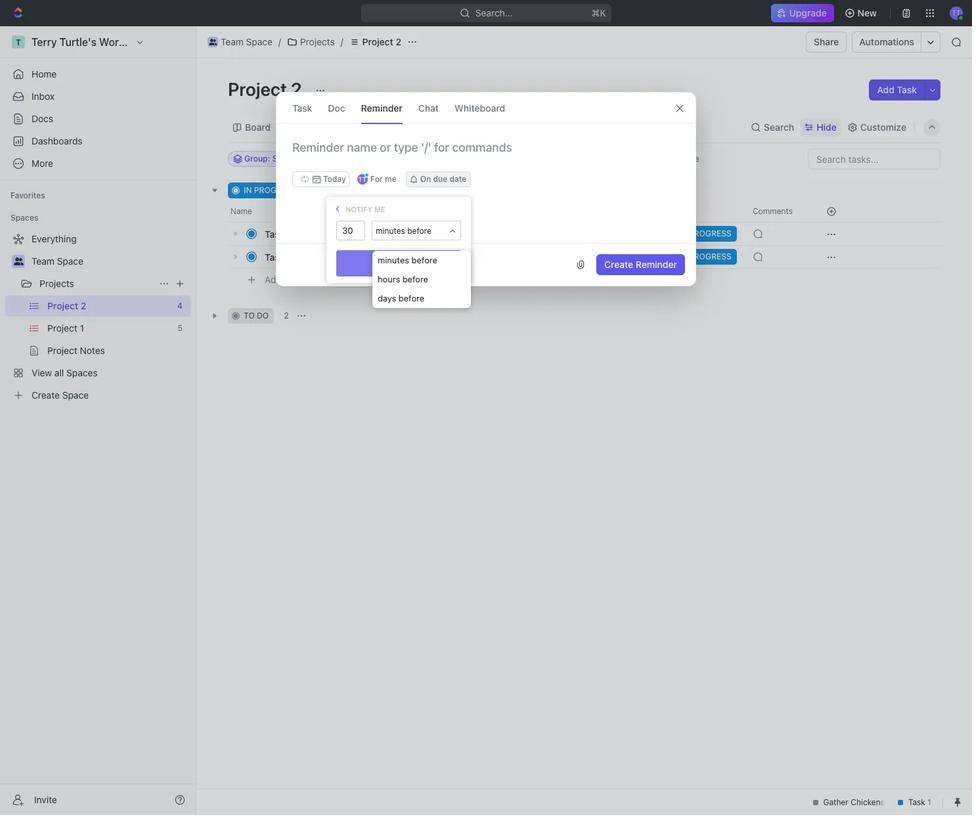 Task type: locate. For each thing, give the bounding box(es) containing it.
dashboards link
[[5, 131, 191, 152]]

team space link
[[204, 34, 276, 50], [32, 251, 188, 272]]

user group image inside tree
[[13, 258, 23, 266]]

add down task 2
[[265, 274, 282, 285]]

1 vertical spatial reminder
[[636, 259, 678, 270]]

0 vertical spatial user group image
[[209, 39, 217, 45]]

1 vertical spatial team
[[32, 256, 54, 267]]

reminder button
[[361, 93, 403, 124]]

add task button
[[870, 80, 925, 101], [337, 183, 393, 198], [259, 272, 309, 288]]

new
[[858, 7, 877, 18]]

minutes down me
[[376, 226, 405, 236]]

team space inside tree
[[32, 256, 83, 267]]

dashboards
[[32, 135, 83, 147]]

2 vertical spatial add
[[265, 274, 282, 285]]

reminder right create
[[636, 259, 678, 270]]

1
[[287, 228, 292, 240]]

hide
[[817, 121, 837, 132], [682, 154, 700, 164]]

0 vertical spatial add task button
[[870, 80, 925, 101]]

project
[[363, 36, 394, 47], [228, 78, 287, 100]]

notify
[[346, 205, 373, 213]]

reminder inside button
[[636, 259, 678, 270]]

task 1 link
[[262, 224, 455, 244]]

task
[[898, 84, 917, 95], [292, 102, 312, 113], [370, 185, 388, 195], [265, 228, 285, 240], [265, 251, 285, 263], [284, 274, 304, 285]]

minutes before inside minutes before dropdown button
[[376, 226, 432, 236]]

1 horizontal spatial /
[[341, 36, 344, 47]]

1 horizontal spatial add
[[353, 185, 368, 195]]

search...
[[476, 7, 513, 18]]

1 horizontal spatial reminder
[[636, 259, 678, 270]]

add task up "customize"
[[878, 84, 917, 95]]

0 vertical spatial team space
[[221, 36, 273, 47]]

task 1
[[265, 228, 292, 240]]

hide button
[[801, 118, 841, 136]]

add task
[[878, 84, 917, 95], [353, 185, 388, 195], [265, 274, 304, 285]]

0 horizontal spatial project
[[228, 78, 287, 100]]

to do
[[244, 311, 269, 321]]

minutes before button
[[373, 221, 461, 241]]

0 horizontal spatial projects
[[39, 278, 74, 289]]

upgrade
[[790, 7, 828, 18]]

⌘k
[[592, 7, 606, 18]]

before
[[408, 226, 432, 236], [412, 255, 438, 266], [403, 274, 429, 285], [399, 293, 425, 304]]

add up notify
[[353, 185, 368, 195]]

task 2
[[265, 251, 293, 263]]

projects link
[[284, 34, 338, 50], [39, 273, 154, 294]]

space
[[246, 36, 273, 47], [57, 256, 83, 267]]

whiteboard button
[[455, 93, 506, 124]]

1 vertical spatial projects link
[[39, 273, 154, 294]]

me
[[375, 205, 385, 213]]

reminder
[[361, 102, 403, 113], [636, 259, 678, 270]]

0 horizontal spatial project 2
[[228, 78, 306, 100]]

0 vertical spatial hide
[[817, 121, 837, 132]]

1 vertical spatial add
[[353, 185, 368, 195]]

task inside "dialog"
[[292, 102, 312, 113]]

2 vertical spatial add task
[[265, 274, 304, 285]]

1 horizontal spatial team
[[221, 36, 244, 47]]

team space
[[221, 36, 273, 47], [32, 256, 83, 267]]

0 vertical spatial team
[[221, 36, 244, 47]]

new button
[[840, 3, 885, 24]]

docs
[[32, 113, 53, 124]]

add
[[878, 84, 895, 95], [353, 185, 368, 195], [265, 274, 282, 285]]

2 horizontal spatial add task button
[[870, 80, 925, 101]]

before inside minutes before dropdown button
[[408, 226, 432, 236]]

1 vertical spatial add task
[[353, 185, 388, 195]]

0 horizontal spatial space
[[57, 256, 83, 267]]

None text field
[[337, 221, 365, 240]]

0 vertical spatial add
[[878, 84, 895, 95]]

reminder up 'calendar'
[[361, 102, 403, 113]]

tree containing team space
[[5, 229, 191, 406]]

2
[[396, 36, 402, 47], [291, 78, 302, 100], [312, 185, 317, 195], [287, 251, 293, 263], [284, 311, 289, 321]]

user group image
[[209, 39, 217, 45], [13, 258, 23, 266]]

1 vertical spatial hide
[[682, 154, 700, 164]]

1 horizontal spatial team space
[[221, 36, 273, 47]]

1 horizontal spatial hide
[[817, 121, 837, 132]]

user group image inside team space link
[[209, 39, 217, 45]]

0 horizontal spatial /
[[279, 36, 281, 47]]

add up "customize"
[[878, 84, 895, 95]]

/
[[279, 36, 281, 47], [341, 36, 344, 47]]

1 horizontal spatial project 2
[[363, 36, 402, 47]]

0 horizontal spatial add task button
[[259, 272, 309, 288]]

1 vertical spatial team space link
[[32, 251, 188, 272]]

inbox
[[32, 91, 55, 102]]

0 vertical spatial minutes
[[376, 226, 405, 236]]

add task button up "customize"
[[870, 80, 925, 101]]

tree
[[5, 229, 191, 406]]

add task button up notify me
[[337, 183, 393, 198]]

minutes
[[376, 226, 405, 236], [378, 255, 409, 266]]

0 horizontal spatial add task
[[265, 274, 304, 285]]

team
[[221, 36, 244, 47], [32, 256, 54, 267]]

minutes up hours
[[378, 255, 409, 266]]

task up list
[[292, 102, 312, 113]]

doc
[[328, 102, 345, 113]]

favorites button
[[5, 188, 50, 204]]

before up done
[[408, 226, 432, 236]]

0 vertical spatial add task
[[878, 84, 917, 95]]

0 horizontal spatial team
[[32, 256, 54, 267]]

gantt
[[446, 121, 471, 132]]

project 2
[[363, 36, 402, 47], [228, 78, 306, 100]]

in progress
[[244, 185, 297, 195]]

1 horizontal spatial user group image
[[209, 39, 217, 45]]

0 vertical spatial space
[[246, 36, 273, 47]]

0 horizontal spatial hide
[[682, 154, 700, 164]]

dialog
[[276, 92, 697, 287]]

whiteboard
[[455, 102, 506, 113]]

0 vertical spatial project
[[363, 36, 394, 47]]

customize
[[861, 121, 907, 132]]

days before
[[378, 293, 425, 304]]

projects
[[300, 36, 335, 47], [39, 278, 74, 289]]

0 horizontal spatial user group image
[[13, 258, 23, 266]]

1 vertical spatial user group image
[[13, 258, 23, 266]]

done
[[388, 258, 410, 268]]

upgrade link
[[772, 4, 834, 22]]

1 vertical spatial projects
[[39, 278, 74, 289]]

1 horizontal spatial team space link
[[204, 34, 276, 50]]

board link
[[243, 118, 271, 136]]

0 horizontal spatial team space
[[32, 256, 83, 267]]

customize button
[[844, 118, 911, 136]]

0 vertical spatial minutes before
[[376, 226, 432, 236]]

minutes before up the hours before
[[378, 255, 438, 266]]

team space link inside tree
[[32, 251, 188, 272]]

create reminder button
[[597, 254, 685, 275]]

to
[[244, 311, 255, 321]]

2 horizontal spatial add task
[[878, 84, 917, 95]]

automations button
[[853, 32, 921, 52]]

minutes before
[[376, 226, 432, 236], [378, 255, 438, 266]]

1 horizontal spatial projects link
[[284, 34, 338, 50]]

search button
[[747, 118, 799, 136]]

minutes before down me
[[376, 226, 432, 236]]

task up me
[[370, 185, 388, 195]]

0 vertical spatial project 2
[[363, 36, 402, 47]]

1 vertical spatial space
[[57, 256, 83, 267]]

on due date button
[[406, 172, 471, 187]]

0 vertical spatial team space link
[[204, 34, 276, 50]]

1 horizontal spatial add task button
[[337, 183, 393, 198]]

1 horizontal spatial project
[[363, 36, 394, 47]]

add task down task 2
[[265, 274, 304, 285]]

doc button
[[328, 93, 345, 124]]

task 2 link
[[262, 247, 455, 267]]

0 horizontal spatial team space link
[[32, 251, 188, 272]]

0 horizontal spatial projects link
[[39, 273, 154, 294]]

create reminder
[[605, 259, 678, 270]]

board
[[245, 121, 271, 132]]

1 vertical spatial project
[[228, 78, 287, 100]]

1 vertical spatial team space
[[32, 256, 83, 267]]

dialog containing task
[[276, 92, 697, 287]]

before down the hours before
[[399, 293, 425, 304]]

1 horizontal spatial space
[[246, 36, 273, 47]]

table
[[399, 121, 422, 132]]

0 vertical spatial reminder
[[361, 102, 403, 113]]

add task button down task 2
[[259, 272, 309, 288]]

add task up notify me
[[353, 185, 388, 195]]

0 vertical spatial projects
[[300, 36, 335, 47]]



Task type: vqa. For each thing, say whether or not it's contained in the screenshot.
Google Slides
no



Task type: describe. For each thing, give the bounding box(es) containing it.
notify me
[[346, 205, 385, 213]]

list link
[[293, 118, 311, 136]]

do
[[257, 311, 269, 321]]

progress
[[254, 185, 297, 195]]

2 / from the left
[[341, 36, 344, 47]]

share button
[[806, 32, 847, 53]]

task up "customize"
[[898, 84, 917, 95]]

tree inside sidebar 'navigation'
[[5, 229, 191, 406]]

0 horizontal spatial add
[[265, 274, 282, 285]]

1 horizontal spatial projects
[[300, 36, 335, 47]]

1 vertical spatial minutes
[[378, 255, 409, 266]]

days
[[378, 293, 396, 304]]

table link
[[396, 118, 422, 136]]

in
[[244, 185, 252, 195]]

task left the 1
[[265, 228, 285, 240]]

before down done
[[403, 274, 429, 285]]

1 vertical spatial project 2
[[228, 78, 306, 100]]

spaces
[[11, 213, 38, 223]]

add task for bottom the add task button
[[265, 274, 304, 285]]

hide button
[[677, 151, 705, 167]]

2 vertical spatial add task button
[[259, 272, 309, 288]]

inbox link
[[5, 86, 191, 107]]

Search tasks... text field
[[809, 149, 940, 169]]

project inside project 2 link
[[363, 36, 394, 47]]

add task for the rightmost the add task button
[[878, 84, 917, 95]]

share
[[814, 36, 840, 47]]

create
[[605, 259, 634, 270]]

task down task 1
[[265, 251, 285, 263]]

hide inside dropdown button
[[817, 121, 837, 132]]

done button
[[337, 250, 461, 277]]

calendar
[[335, 121, 374, 132]]

search
[[764, 121, 795, 132]]

sidebar navigation
[[0, 26, 197, 816]]

due
[[433, 174, 448, 184]]

1 vertical spatial minutes before
[[378, 255, 438, 266]]

hours before
[[378, 274, 429, 285]]

favorites
[[11, 191, 45, 200]]

home link
[[5, 64, 191, 85]]

calendar link
[[333, 118, 374, 136]]

task button
[[292, 93, 312, 124]]

date
[[450, 174, 467, 184]]

1 horizontal spatial add task
[[353, 185, 388, 195]]

0 vertical spatial projects link
[[284, 34, 338, 50]]

Reminder na﻿me or type '/' for commands text field
[[277, 140, 696, 172]]

team inside tree
[[32, 256, 54, 267]]

project 2 link
[[346, 34, 405, 50]]

hours
[[378, 274, 400, 285]]

on due date
[[420, 174, 467, 184]]

0 horizontal spatial reminder
[[361, 102, 403, 113]]

docs link
[[5, 108, 191, 129]]

list
[[295, 121, 311, 132]]

chat
[[419, 102, 439, 113]]

task down task 2
[[284, 274, 304, 285]]

projects link inside tree
[[39, 273, 154, 294]]

invite
[[34, 794, 57, 805]]

home
[[32, 68, 57, 80]]

before right done
[[412, 255, 438, 266]]

space inside tree
[[57, 256, 83, 267]]

minutes inside dropdown button
[[376, 226, 405, 236]]

projects inside tree
[[39, 278, 74, 289]]

chat button
[[419, 93, 439, 124]]

1 vertical spatial add task button
[[337, 183, 393, 198]]

automations
[[860, 36, 915, 47]]

hide inside button
[[682, 154, 700, 164]]

2 horizontal spatial add
[[878, 84, 895, 95]]

on
[[420, 174, 431, 184]]

1 / from the left
[[279, 36, 281, 47]]

gantt link
[[444, 118, 471, 136]]



